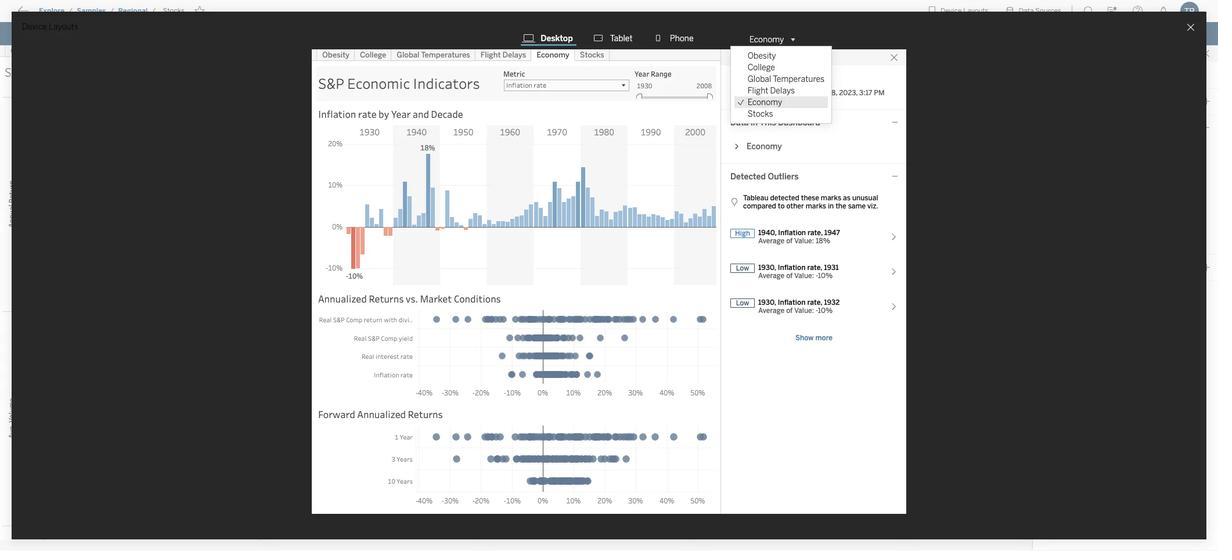 Task type: vqa. For each thing, say whether or not it's contained in the screenshot.
the rightmost Stocks
yes



Task type: locate. For each thing, give the bounding box(es) containing it.
/ left the stocks element
[[152, 7, 156, 15]]

stocks right regional link
[[163, 7, 185, 15]]

delays
[[770, 86, 795, 96]]

economy
[[750, 35, 784, 44], [748, 97, 782, 107]]

layouts
[[49, 22, 78, 32]]

skip to content
[[30, 9, 100, 20]]

samples
[[77, 7, 106, 15]]

1 vertical spatial stocks
[[748, 109, 773, 119]]

0 horizontal spatial /
[[69, 7, 73, 15]]

1 vertical spatial economy
[[748, 97, 782, 107]]

/ right to
[[69, 7, 73, 15]]

tablet button
[[590, 33, 636, 44]]

to
[[52, 9, 61, 20]]

economy button
[[745, 33, 799, 46]]

/
[[69, 7, 73, 15], [110, 7, 114, 15], [152, 7, 156, 15]]

economy up obesity
[[750, 35, 784, 44]]

tab list containing desktop
[[514, 33, 704, 46]]

3 / from the left
[[152, 7, 156, 15]]

economy down flight
[[748, 97, 782, 107]]

1 horizontal spatial /
[[110, 7, 114, 15]]

explore / samples / regional /
[[39, 7, 156, 15]]

college
[[748, 62, 775, 72]]

1 horizontal spatial stocks
[[748, 109, 773, 119]]

desktop button
[[521, 33, 577, 46]]

economy inside popup button
[[750, 35, 784, 44]]

stocks down flight
[[748, 109, 773, 119]]

2 horizontal spatial /
[[152, 7, 156, 15]]

list box
[[731, 46, 832, 123]]

/ right samples link
[[110, 7, 114, 15]]

0 vertical spatial economy
[[750, 35, 784, 44]]

tab list
[[514, 33, 704, 46]]

phone button
[[650, 33, 697, 44]]

stocks
[[163, 7, 185, 15], [748, 109, 773, 119]]

flight
[[748, 86, 769, 96]]

skip to content link
[[28, 6, 118, 22]]

obesity college global temperatures flight delays economy stocks
[[748, 51, 825, 119]]

0 vertical spatial stocks
[[163, 7, 185, 15]]



Task type: describe. For each thing, give the bounding box(es) containing it.
stocks inside obesity college global temperatures flight delays economy stocks
[[748, 109, 773, 119]]

samples link
[[76, 6, 107, 16]]

skip
[[30, 9, 50, 20]]

tablet
[[610, 33, 633, 43]]

1 / from the left
[[69, 7, 73, 15]]

2 / from the left
[[110, 7, 114, 15]]

phone
[[670, 33, 694, 43]]

regional
[[118, 7, 148, 15]]

content
[[64, 9, 100, 20]]

explore link
[[38, 6, 65, 16]]

device
[[22, 22, 47, 32]]

desktop
[[541, 33, 573, 43]]

regional link
[[118, 6, 148, 16]]

economy inside obesity college global temperatures flight delays economy stocks
[[748, 97, 782, 107]]

0 horizontal spatial stocks
[[163, 7, 185, 15]]

global
[[748, 74, 771, 84]]

stocks element
[[159, 7, 188, 15]]

list box containing obesity
[[731, 46, 832, 123]]

device layouts
[[22, 22, 78, 32]]

temperatures
[[773, 74, 825, 84]]

explore
[[39, 7, 65, 15]]

obesity
[[748, 51, 776, 61]]



